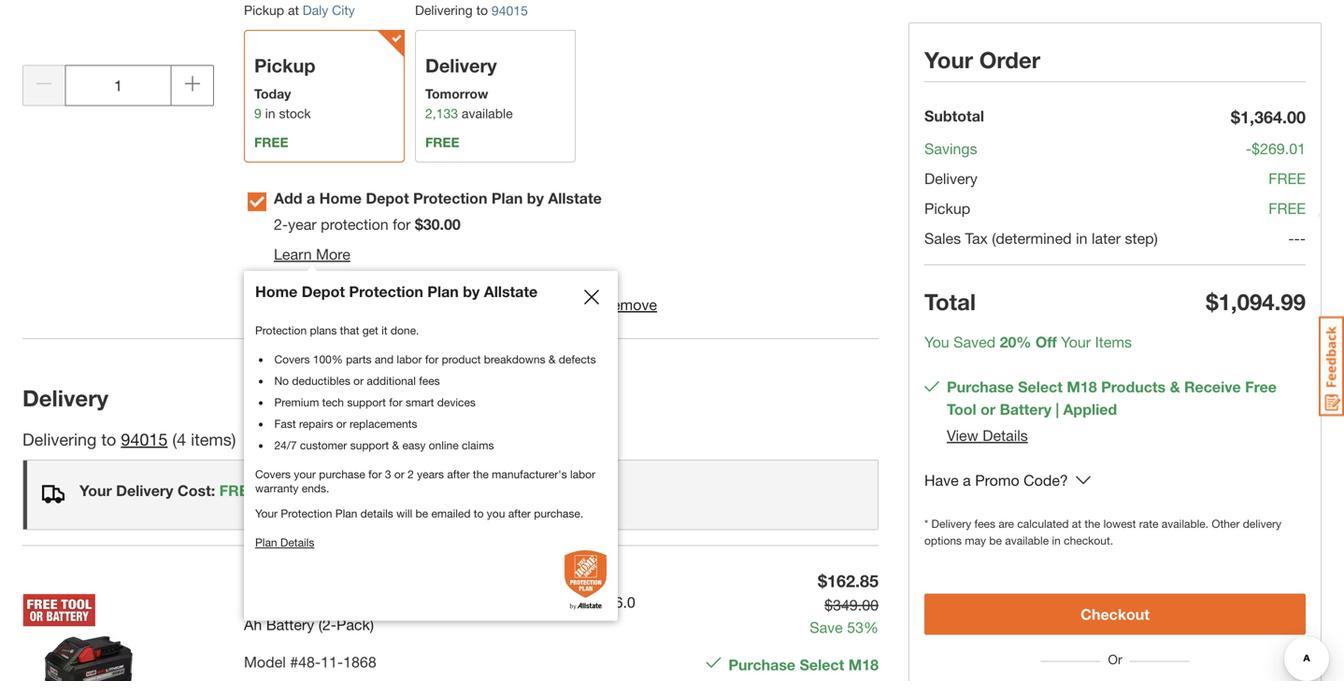 Task type: describe. For each thing, give the bounding box(es) containing it.
city
[[332, 2, 355, 18]]

delivering for delivering to 94015
[[415, 2, 473, 18]]

0 vertical spatial 94015 link
[[492, 1, 528, 20]]

(2-
[[319, 616, 337, 634]]

delivery down savings
[[925, 170, 978, 188]]

output
[[450, 594, 510, 611]]

and inside 'milwaukee m18 18-volt lithium-ion high output xc 8.0 ah and 6.0 ah battery (2-pack)'
[[586, 594, 611, 611]]

pickup for pickup today 9 in stock
[[254, 54, 316, 76]]

0 horizontal spatial at
[[288, 2, 299, 18]]

done.
[[391, 324, 419, 337]]

|
[[1056, 401, 1060, 418]]

get
[[363, 324, 379, 337]]

save to list button
[[431, 293, 509, 316]]

to for delivering to 94015
[[477, 2, 488, 18]]

learn more button
[[274, 241, 351, 263]]

daly
[[303, 2, 328, 18]]

details
[[361, 507, 394, 520]]

product image
[[22, 569, 214, 682]]

delivery left cost:
[[116, 482, 173, 500]]

delivery inside * delivery fees are calculated at the lowest rate available. other delivery options may be available in checkout.
[[932, 518, 972, 531]]

products for purchase select m18 products & receive free tool or battery
[[1102, 378, 1166, 396]]

a for have
[[963, 472, 971, 490]]

purchase for purchase select m18 products & receive free tool or battery
[[947, 378, 1014, 396]]

applied
[[1064, 401, 1118, 418]]

delivery inside delivery tomorrow 2,133 available
[[426, 54, 497, 76]]

remove
[[602, 296, 657, 314]]

promo
[[976, 472, 1020, 490]]

| applied
[[1052, 401, 1118, 418]]

will
[[397, 507, 413, 520]]

30.00
[[423, 215, 461, 233]]

1 vertical spatial depot
[[302, 283, 345, 301]]

products for purchase select m18 products & receive fre
[[703, 679, 768, 682]]

8.0
[[538, 594, 559, 611]]

for inside the add a home depot protection plan by allstate 2-year protection for $ 30.00
[[393, 215, 411, 233]]

free down $269.01
[[1269, 170, 1306, 188]]

replacements
[[350, 418, 417, 431]]

sales
[[925, 230, 961, 247]]

free down 2,133
[[426, 134, 460, 150]]

ion
[[384, 594, 405, 611]]

pickup for pickup at daly city
[[244, 2, 284, 18]]

24/7
[[274, 439, 297, 452]]

to left you
[[474, 507, 484, 520]]

m18 for purchase select m18 products & receive free tool or battery
[[1067, 378, 1098, 396]]

add a home depot protection plan by allstate 2-year protection for $ 30.00
[[274, 189, 602, 233]]

view details button
[[947, 427, 1029, 445]]

today
[[254, 86, 291, 101]]

delivering to 94015
[[415, 2, 528, 18]]

lithium-
[[329, 594, 384, 611]]

$
[[415, 215, 423, 233]]

ends.
[[302, 482, 330, 495]]

milwaukee
[[244, 571, 321, 589]]

volt
[[300, 594, 325, 611]]

plan inside the add a home depot protection plan by allstate 2-year protection for $ 30.00
[[492, 189, 523, 207]]

0 horizontal spatial home
[[255, 283, 298, 301]]

product
[[442, 353, 481, 366]]

or down tech
[[336, 418, 347, 431]]

$162.85 $349.00 save 53%
[[810, 571, 879, 637]]

fees inside the covers 100% parts and labor for product breakdowns & defects no deductibles or additional fees premium tech support for smart devices fast repairs or replacements 24/7 customer support & easy online claims
[[419, 375, 440, 388]]

delivery up delivering to 94015 ( 4 item s )
[[22, 385, 108, 411]]

your delivery cost: free
[[79, 482, 259, 500]]

item
[[191, 429, 223, 450]]

delivery tomorrow 2,133 available
[[426, 54, 513, 121]]

easy
[[403, 439, 426, 452]]

2-
[[274, 215, 288, 233]]

select for purchase select m18 products & receive free tool or battery
[[1019, 378, 1063, 396]]

0 horizontal spatial ah
[[244, 616, 262, 634]]

for left product
[[425, 353, 439, 366]]

1 vertical spatial by
[[463, 283, 480, 301]]

customer
[[300, 439, 347, 452]]

your order
[[925, 46, 1041, 73]]

after inside covers your purchase for 3 or 2 years after the manufacturer's labor warranty ends.
[[447, 468, 470, 481]]

your for your protection plan details will be emailed to you after purchase.
[[255, 507, 278, 520]]

covers for covers your purchase for 3 or 2 years after the manufacturer's labor warranty ends.
[[255, 468, 291, 481]]

11-
[[321, 653, 343, 671]]

available inside delivery tomorrow 2,133 available
[[462, 105, 513, 121]]

emailed
[[432, 507, 471, 520]]

be inside * delivery fees are calculated at the lowest rate available. other delivery options may be available in checkout.
[[990, 534, 1002, 548]]

your for your delivery cost: free
[[79, 482, 112, 500]]

save inside '$162.85 $349.00 save 53%'
[[810, 619, 843, 637]]

in inside * delivery fees are calculated at the lowest rate available. other delivery options may be available in checkout.
[[1053, 534, 1061, 548]]

18-
[[278, 594, 300, 611]]

free up ---
[[1269, 200, 1306, 217]]

learn
[[274, 245, 312, 263]]

xc
[[514, 594, 534, 611]]

rate
[[1140, 518, 1159, 531]]

protection plans that get it done.
[[255, 324, 419, 337]]

checkout
[[1081, 606, 1150, 624]]

your right off
[[1062, 333, 1091, 351]]

1 vertical spatial allstate
[[484, 283, 538, 301]]

close image
[[584, 290, 599, 305]]

covers your purchase for 3 or 2 years after the manufacturer's labor warranty ends.
[[255, 468, 596, 495]]

later
[[1092, 230, 1121, 247]]

for inside button
[[281, 296, 299, 314]]

later
[[304, 296, 338, 314]]

you
[[925, 333, 950, 351]]

receive for purchase select m18 products & receive free tool or battery
[[1185, 378, 1242, 396]]

by inside the add a home depot protection plan by allstate 2-year protection for $ 30.00
[[527, 189, 544, 207]]

allstate inside the add a home depot protection plan by allstate 2-year protection for $ 30.00
[[548, 189, 602, 207]]

0 horizontal spatial be
[[416, 507, 428, 520]]

subtotal
[[925, 107, 985, 125]]

the inside * delivery fees are calculated at the lowest rate available. other delivery options may be available in checkout.
[[1085, 518, 1101, 531]]

have a promo code?
[[925, 472, 1069, 490]]

save for save to list
[[431, 296, 464, 314]]

protection down save for later
[[255, 324, 307, 337]]

0 vertical spatial support
[[347, 396, 386, 409]]

that
[[340, 324, 359, 337]]

premium
[[274, 396, 319, 409]]

(
[[172, 429, 177, 450]]

model # 48-11-1868
[[244, 653, 377, 671]]

it
[[382, 324, 388, 337]]

purchase for purchase select m18 products & receive fre
[[729, 656, 796, 674]]

save for save for later
[[244, 296, 277, 314]]

alert containing your delivery cost:
[[22, 460, 879, 530]]

tomorrow
[[426, 86, 489, 101]]

lowest
[[1104, 518, 1137, 531]]

learn more
[[274, 245, 351, 263]]

view
[[947, 427, 979, 445]]

no
[[274, 375, 289, 388]]

or down parts
[[354, 375, 364, 388]]

free right cost:
[[219, 482, 259, 500]]

free down 9 at the top of the page
[[254, 134, 289, 150]]

plan details link
[[255, 536, 315, 549]]

view details
[[947, 427, 1029, 445]]

delivering for delivering to 94015 ( 4 item s )
[[22, 429, 97, 450]]

parts
[[346, 353, 372, 366]]

save for later
[[244, 296, 338, 314]]

protection inside the add a home depot protection plan by allstate 2-year protection for $ 30.00
[[413, 189, 488, 207]]

to for delivering to 94015 ( 4 item s )
[[101, 429, 116, 450]]

options
[[925, 534, 962, 548]]

select for purchase select m18 products & receive fre
[[800, 656, 845, 674]]

protection down ends.
[[281, 507, 332, 520]]

warranty
[[255, 482, 299, 495]]

$1,364.00
[[1232, 107, 1306, 127]]

depot inside the add a home depot protection plan by allstate 2-year protection for $ 30.00
[[366, 189, 409, 207]]



Task type: locate. For each thing, give the bounding box(es) containing it.
high
[[409, 594, 446, 611]]

for left 3
[[369, 468, 382, 481]]

your down 'warranty'
[[255, 507, 278, 520]]

0 horizontal spatial the
[[473, 468, 489, 481]]

2
[[408, 468, 414, 481]]

pack)
[[337, 616, 374, 634]]

tax
[[966, 230, 988, 247]]

select inside purchase select m18 products & receive fre
[[800, 656, 845, 674]]

receive inside purchase select m18 products & receive fre
[[787, 679, 843, 682]]

1 vertical spatial ah
[[244, 616, 262, 634]]

for left $
[[393, 215, 411, 233]]

for left later
[[281, 296, 299, 314]]

to
[[477, 2, 488, 18], [468, 296, 481, 314], [101, 429, 116, 450], [474, 507, 484, 520]]

list
[[486, 296, 509, 314]]

1 vertical spatial delivering
[[22, 429, 97, 450]]

receive left the free
[[1185, 378, 1242, 396]]

be right will
[[416, 507, 428, 520]]

2 horizontal spatial m18
[[1067, 378, 1098, 396]]

s up purchase select m18 products & receive free tool or battery at bottom right
[[1125, 333, 1133, 351]]

fast
[[274, 418, 296, 431]]

0 horizontal spatial depot
[[302, 283, 345, 301]]

in right 9 at the top of the page
[[265, 105, 275, 121]]

covers for covers 100% parts and labor for product breakdowns & defects no deductibles or additional fees premium tech support for smart devices fast repairs or replacements 24/7 customer support & easy online claims
[[274, 353, 310, 366]]

increment image
[[185, 76, 200, 91]]

and
[[375, 353, 394, 366], [586, 594, 611, 611]]

details right view
[[983, 427, 1029, 445]]

1 vertical spatial in
[[1076, 230, 1088, 247]]

item
[[1096, 333, 1125, 351]]

for down additional
[[389, 396, 403, 409]]

repairs
[[299, 418, 333, 431]]

pickup up sales
[[925, 200, 971, 217]]

1 vertical spatial 94015 link
[[121, 429, 168, 450]]

and left 6.0
[[586, 594, 611, 611]]

to for save to list
[[468, 296, 481, 314]]

-$269.01
[[1247, 140, 1306, 158]]

s for item
[[223, 429, 232, 450]]

m18
[[1067, 378, 1098, 396], [244, 594, 274, 611], [849, 656, 879, 674]]

1 vertical spatial labor
[[570, 468, 596, 481]]

1 vertical spatial after
[[508, 507, 531, 520]]

1 horizontal spatial s
[[1125, 333, 1133, 351]]

0 vertical spatial be
[[416, 507, 428, 520]]

0 horizontal spatial save
[[244, 296, 277, 314]]

1 horizontal spatial products
[[1102, 378, 1166, 396]]

products
[[1102, 378, 1166, 396], [703, 679, 768, 682]]

and inside the covers 100% parts and labor for product breakdowns & defects no deductibles or additional fees premium tech support for smart devices fast repairs or replacements 24/7 customer support & easy online claims
[[375, 353, 394, 366]]

the down claims
[[473, 468, 489, 481]]

select up |
[[1019, 378, 1063, 396]]

0 vertical spatial allstate
[[548, 189, 602, 207]]

1 vertical spatial m18
[[244, 594, 274, 611]]

available inside * delivery fees are calculated at the lowest rate available. other delivery options may be available in checkout.
[[1006, 534, 1049, 548]]

94015 for delivering to 94015 ( 4 item s )
[[121, 429, 168, 450]]

pro referral image
[[565, 551, 607, 610]]

94015 for delivering to 94015
[[492, 3, 528, 18]]

1 horizontal spatial and
[[586, 594, 611, 611]]

save to list
[[431, 296, 509, 314]]

checkout button
[[925, 594, 1306, 635]]

ah
[[563, 594, 581, 611], [244, 616, 262, 634]]

purchase.
[[534, 507, 584, 520]]

1 vertical spatial details
[[280, 536, 315, 549]]

receive for purchase select m18 products & receive fre
[[787, 679, 843, 682]]

details for plan details
[[280, 536, 315, 549]]

support up replacements
[[347, 396, 386, 409]]

to inside delivering to 94015
[[477, 2, 488, 18]]

0 vertical spatial battery
[[1000, 401, 1052, 418]]

protection up the it
[[349, 283, 423, 301]]

0 vertical spatial pickup
[[244, 2, 284, 18]]

at inside * delivery fees are calculated at the lowest rate available. other delivery options may be available in checkout.
[[1072, 518, 1082, 531]]

ah right 8.0
[[563, 594, 581, 611]]

protection
[[413, 189, 488, 207], [349, 283, 423, 301], [255, 324, 307, 337], [281, 507, 332, 520]]

or
[[354, 375, 364, 388], [981, 401, 996, 418], [336, 418, 347, 431], [395, 468, 405, 481]]

products inside purchase select m18 products & receive fre
[[703, 679, 768, 682]]

6.0
[[615, 594, 636, 611]]

1 vertical spatial pickup
[[254, 54, 316, 76]]

battery left |
[[1000, 401, 1052, 418]]

m18 inside purchase select m18 products & receive fre
[[849, 656, 879, 674]]

labor inside covers your purchase for 3 or 2 years after the manufacturer's labor warranty ends.
[[570, 468, 596, 481]]

fees inside * delivery fees are calculated at the lowest rate available. other delivery options may be available in checkout.
[[975, 518, 996, 531]]

feedback link image
[[1320, 316, 1345, 417]]

0 horizontal spatial in
[[265, 105, 275, 121]]

your down delivering to 94015 ( 4 item s )
[[79, 482, 112, 500]]

save for later button
[[244, 293, 338, 316]]

0 vertical spatial depot
[[366, 189, 409, 207]]

purchase inside purchase select m18 products & receive free tool or battery
[[947, 378, 1014, 396]]

add
[[274, 189, 303, 207]]

checkout.
[[1064, 534, 1114, 548]]

1 vertical spatial the
[[1085, 518, 1101, 531]]

free
[[254, 134, 289, 150], [426, 134, 460, 150], [1269, 170, 1306, 188], [1269, 200, 1306, 217], [219, 482, 259, 500]]

in
[[265, 105, 275, 121], [1076, 230, 1088, 247], [1053, 534, 1061, 548]]

2 vertical spatial in
[[1053, 534, 1061, 548]]

or right 3
[[395, 468, 405, 481]]

0 vertical spatial fees
[[419, 375, 440, 388]]

to up delivery tomorrow 2,133 available
[[477, 2, 488, 18]]

0 horizontal spatial products
[[703, 679, 768, 682]]

purchase inside purchase select m18 products & receive fre
[[729, 656, 796, 674]]

1 horizontal spatial home
[[319, 189, 362, 207]]

tech
[[322, 396, 344, 409]]

details for view details
[[983, 427, 1029, 445]]

purchase select m18 products & receive fre
[[703, 656, 879, 682]]

& inside purchase select m18 products & receive free tool or battery
[[1170, 378, 1181, 396]]

select
[[1019, 378, 1063, 396], [800, 656, 845, 674]]

receive down '$162.85 $349.00 save 53%'
[[787, 679, 843, 682]]

1 vertical spatial home
[[255, 283, 298, 301]]

1 horizontal spatial available
[[1006, 534, 1049, 548]]

1 horizontal spatial ah
[[563, 594, 581, 611]]

more
[[316, 245, 351, 263]]

off
[[1036, 333, 1057, 351]]

0 vertical spatial available
[[462, 105, 513, 121]]

m18 up | applied
[[1067, 378, 1098, 396]]

m18 down 53%
[[849, 656, 879, 674]]

0 vertical spatial delivering
[[415, 2, 473, 18]]

0 vertical spatial covers
[[274, 353, 310, 366]]

ah up model
[[244, 616, 262, 634]]

save down $349.00
[[810, 619, 843, 637]]

0 horizontal spatial allstate
[[484, 283, 538, 301]]

online
[[429, 439, 459, 452]]

milwaukee m18 18-volt lithium-ion high output xc 8.0 ah and 6.0 ah battery (2-pack)
[[244, 571, 636, 634]]

other
[[1212, 518, 1240, 531]]

1 horizontal spatial battery
[[1000, 401, 1052, 418]]

1 vertical spatial fees
[[975, 518, 996, 531]]

pickup for pickup
[[925, 200, 971, 217]]

a right have
[[963, 472, 971, 490]]

your
[[925, 46, 974, 73], [1062, 333, 1091, 351], [79, 482, 112, 500], [255, 507, 278, 520]]

step)
[[1126, 230, 1159, 247]]

0 vertical spatial select
[[1019, 378, 1063, 396]]

0 horizontal spatial battery
[[266, 616, 314, 634]]

be down are
[[990, 534, 1002, 548]]

the up checkout.
[[1085, 518, 1101, 531]]

0 vertical spatial home
[[319, 189, 362, 207]]

1 horizontal spatial by
[[527, 189, 544, 207]]

savings
[[925, 140, 978, 158]]

1 horizontal spatial save
[[431, 296, 464, 314]]

a inside the add a home depot protection plan by allstate 2-year protection for $ 30.00
[[307, 189, 315, 207]]

delivery
[[1244, 518, 1282, 531]]

1 horizontal spatial be
[[990, 534, 1002, 548]]

may
[[965, 534, 987, 548]]

home down "learn"
[[255, 283, 298, 301]]

plan details
[[255, 536, 315, 549]]

0 horizontal spatial details
[[280, 536, 315, 549]]

products inside purchase select m18 products & receive free tool or battery
[[1102, 378, 1166, 396]]

save left list at the top left
[[431, 296, 464, 314]]

94015 link left (
[[121, 429, 168, 450]]

pickup left daly
[[244, 2, 284, 18]]

or inside covers your purchase for 3 or 2 years after the manufacturer's labor warranty ends.
[[395, 468, 405, 481]]

0 horizontal spatial receive
[[787, 679, 843, 682]]

1 horizontal spatial delivering
[[415, 2, 473, 18]]

0 horizontal spatial s
[[223, 429, 232, 450]]

1 horizontal spatial after
[[508, 507, 531, 520]]

for inside covers your purchase for 3 or 2 years after the manufacturer's labor warranty ends.
[[369, 468, 382, 481]]

0 vertical spatial details
[[983, 427, 1029, 445]]

0 vertical spatial purchase
[[947, 378, 1014, 396]]

pickup up today
[[254, 54, 316, 76]]

at up checkout.
[[1072, 518, 1082, 531]]

details up milwaukee on the left bottom
[[280, 536, 315, 549]]

in for sales
[[1076, 230, 1088, 247]]

covers 100% parts and labor for product breakdowns & defects no deductibles or additional fees premium tech support for smart devices fast repairs or replacements 24/7 customer support & easy online claims
[[274, 353, 596, 452]]

in down calculated
[[1053, 534, 1061, 548]]

save down "learn"
[[244, 296, 277, 314]]

1 horizontal spatial receive
[[1185, 378, 1242, 396]]

m18 for purchase select m18 products & receive fre
[[849, 656, 879, 674]]

additional
[[367, 375, 416, 388]]

0 horizontal spatial available
[[462, 105, 513, 121]]

94015 up delivery tomorrow 2,133 available
[[492, 3, 528, 18]]

$162.85
[[818, 571, 879, 591]]

$349.00
[[825, 596, 879, 614]]

your for your order
[[925, 46, 974, 73]]

0 vertical spatial ah
[[563, 594, 581, 611]]

m18 inside 'milwaukee m18 18-volt lithium-ion high output xc 8.0 ah and 6.0 ah battery (2-pack)'
[[244, 594, 274, 611]]

alert
[[22, 460, 879, 530]]

daly city button
[[303, 2, 355, 18]]

purchase select m18 products & receive free tool or battery
[[947, 378, 1277, 418]]

1 horizontal spatial 94015
[[492, 3, 528, 18]]

a right add
[[307, 189, 315, 207]]

purchase
[[947, 378, 1014, 396], [729, 656, 796, 674]]

94015 inside delivering to 94015
[[492, 3, 528, 18]]

1 vertical spatial battery
[[266, 616, 314, 634]]

1 horizontal spatial in
[[1053, 534, 1061, 548]]

free
[[1246, 378, 1277, 396]]

in for pickup
[[265, 105, 275, 121]]

0 horizontal spatial purchase
[[729, 656, 796, 674]]

0 horizontal spatial fees
[[419, 375, 440, 388]]

1 vertical spatial products
[[703, 679, 768, 682]]

to left (
[[101, 429, 116, 450]]

support down replacements
[[350, 439, 389, 452]]

delivering to 94015 ( 4 item s )
[[22, 429, 236, 450]]

0 vertical spatial in
[[265, 105, 275, 121]]

deductibles
[[292, 375, 351, 388]]

a for add
[[307, 189, 315, 207]]

covers up 'warranty'
[[255, 468, 291, 481]]

breakdowns
[[484, 353, 546, 366]]

claims
[[462, 439, 494, 452]]

1 vertical spatial purchase
[[729, 656, 796, 674]]

s for item
[[1125, 333, 1133, 351]]

home up protection
[[319, 189, 362, 207]]

1 horizontal spatial allstate
[[548, 189, 602, 207]]

covers
[[274, 353, 310, 366], [255, 468, 291, 481]]

covers inside covers your purchase for 3 or 2 years after the manufacturer's labor warranty ends.
[[255, 468, 291, 481]]

1 vertical spatial and
[[586, 594, 611, 611]]

0 vertical spatial the
[[473, 468, 489, 481]]

battery inside purchase select m18 products & receive free tool or battery
[[1000, 401, 1052, 418]]

0 vertical spatial 94015
[[492, 3, 528, 18]]

94015
[[492, 3, 528, 18], [121, 429, 168, 450]]

battery down the 18-
[[266, 616, 314, 634]]

the inside covers your purchase for 3 or 2 years after the manufacturer's labor warranty ends.
[[473, 468, 489, 481]]

1 vertical spatial available
[[1006, 534, 1049, 548]]

depot up protection
[[366, 189, 409, 207]]

94015 left (
[[121, 429, 168, 450]]

1 vertical spatial at
[[1072, 518, 1082, 531]]

1 vertical spatial receive
[[787, 679, 843, 682]]

0 horizontal spatial a
[[307, 189, 315, 207]]

have a promo code? link
[[925, 469, 1069, 493]]

delivering
[[415, 2, 473, 18], [22, 429, 97, 450]]

delivery up options
[[932, 518, 972, 531]]

home depot protection plan by allstate
[[255, 283, 538, 301]]

covers up no
[[274, 353, 310, 366]]

plan
[[492, 189, 523, 207], [428, 283, 459, 301], [336, 507, 358, 520], [255, 536, 277, 549]]

depot up plans on the top left
[[302, 283, 345, 301]]

a
[[307, 189, 315, 207], [963, 472, 971, 490]]

select down '$162.85 $349.00 save 53%'
[[800, 656, 845, 674]]

protection up 30.00
[[413, 189, 488, 207]]

plans
[[310, 324, 337, 337]]

or inside purchase select m18 products & receive free tool or battery
[[981, 401, 996, 418]]

labor inside the covers 100% parts and labor for product breakdowns & defects no deductibles or additional fees premium tech support for smart devices fast repairs or replacements 24/7 customer support & easy online claims
[[397, 353, 422, 366]]

year
[[288, 215, 317, 233]]

decrement image
[[37, 76, 52, 91]]

available
[[462, 105, 513, 121], [1006, 534, 1049, 548]]

at
[[288, 2, 299, 18], [1072, 518, 1082, 531]]

0 horizontal spatial 94015 link
[[121, 429, 168, 450]]

total
[[925, 289, 976, 315]]

at left daly
[[288, 2, 299, 18]]

sales tax (determined in later step)
[[925, 230, 1159, 247]]

available.
[[1162, 518, 1209, 531]]

fees up smart
[[419, 375, 440, 388]]

1 vertical spatial be
[[990, 534, 1002, 548]]

None text field
[[65, 65, 172, 106]]

1 vertical spatial a
[[963, 472, 971, 490]]

defects
[[559, 353, 596, 366]]

and up additional
[[375, 353, 394, 366]]

you
[[487, 507, 505, 520]]

& inside purchase select m18 products & receive fre
[[772, 679, 782, 682]]

to left list at the top left
[[468, 296, 481, 314]]

m18 inside purchase select m18 products & receive free tool or battery
[[1067, 378, 1098, 396]]

---
[[1289, 230, 1306, 247]]

delivery up tomorrow
[[426, 54, 497, 76]]

labor up additional
[[397, 353, 422, 366]]

fees up may
[[975, 518, 996, 531]]

1 horizontal spatial select
[[1019, 378, 1063, 396]]

1 vertical spatial s
[[223, 429, 232, 450]]

1 horizontal spatial fees
[[975, 518, 996, 531]]

after right you
[[508, 507, 531, 520]]

1 horizontal spatial at
[[1072, 518, 1082, 531]]

1 vertical spatial support
[[350, 439, 389, 452]]

remove button
[[602, 293, 657, 316]]

battery inside 'milwaukee m18 18-volt lithium-ion high output xc 8.0 ah and 6.0 ah battery (2-pack)'
[[266, 616, 314, 634]]

2 vertical spatial m18
[[849, 656, 879, 674]]

0 horizontal spatial 94015
[[121, 429, 168, 450]]

stock
[[279, 105, 311, 121]]

available down calculated
[[1006, 534, 1049, 548]]

0 vertical spatial at
[[288, 2, 299, 18]]

or up "view details" button
[[981, 401, 996, 418]]

0 horizontal spatial delivering
[[22, 429, 97, 450]]

94015 link
[[492, 1, 528, 20], [121, 429, 168, 450]]

)
[[232, 429, 236, 450]]

0 vertical spatial m18
[[1067, 378, 1098, 396]]

covers inside the covers 100% parts and labor for product breakdowns & defects no deductibles or additional fees premium tech support for smart devices fast repairs or replacements 24/7 customer support & easy online claims
[[274, 353, 310, 366]]

0 vertical spatial and
[[375, 353, 394, 366]]

1 horizontal spatial details
[[983, 427, 1029, 445]]

home inside the add a home depot protection plan by allstate 2-year protection for $ 30.00
[[319, 189, 362, 207]]

0 vertical spatial products
[[1102, 378, 1166, 396]]

0 vertical spatial labor
[[397, 353, 422, 366]]

$269.01
[[1252, 140, 1306, 158]]

1 horizontal spatial a
[[963, 472, 971, 490]]

code?
[[1024, 472, 1069, 490]]

your up subtotal on the right of page
[[925, 46, 974, 73]]

s right 4
[[223, 429, 232, 450]]

after right years
[[447, 468, 470, 481]]

0 vertical spatial s
[[1125, 333, 1133, 351]]

2 vertical spatial pickup
[[925, 200, 971, 217]]

labor up purchase.
[[570, 468, 596, 481]]

0 horizontal spatial labor
[[397, 353, 422, 366]]

in inside pickup today 9 in stock
[[265, 105, 275, 121]]

purchase
[[319, 468, 365, 481]]

m18 left the 18-
[[244, 594, 274, 611]]

receive inside purchase select m18 products & receive free tool or battery
[[1185, 378, 1242, 396]]

94015 link up delivery tomorrow 2,133 available
[[492, 1, 528, 20]]

in left later
[[1076, 230, 1088, 247]]

0 horizontal spatial by
[[463, 283, 480, 301]]

0 horizontal spatial select
[[800, 656, 845, 674]]

2 horizontal spatial save
[[810, 619, 843, 637]]

available down tomorrow
[[462, 105, 513, 121]]

1 horizontal spatial the
[[1085, 518, 1101, 531]]

to inside button
[[468, 296, 481, 314]]

delivering inside delivering to 94015
[[415, 2, 473, 18]]

1 horizontal spatial 94015 link
[[492, 1, 528, 20]]

select inside purchase select m18 products & receive free tool or battery
[[1019, 378, 1063, 396]]

allstate
[[548, 189, 602, 207], [484, 283, 538, 301]]



Task type: vqa. For each thing, say whether or not it's contained in the screenshot.
WHY PRO REFERRAL
no



